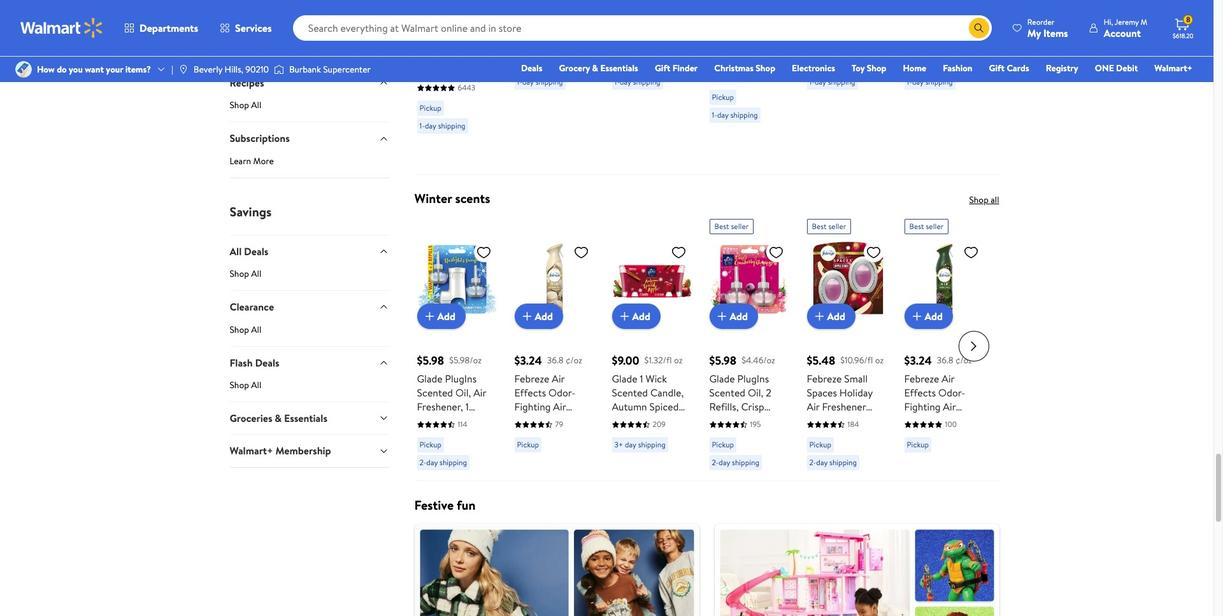 Task type: locate. For each thing, give the bounding box(es) containing it.
equate inside 'equate nitrile exam gloves, one size fits most, 100 count'
[[905, 0, 935, 5]]

1- for equate acetaminophen 8hr arthritis pain relief extended- release caplets, 650 mg, 225 count
[[810, 76, 815, 87]]

1-day shipping down grocery & essentials "link"
[[615, 76, 661, 87]]

3 best from the left
[[910, 221, 925, 232]]

0 horizontal spatial $5.98
[[417, 353, 444, 369]]

0 horizontal spatial 2-day shipping
[[420, 458, 467, 469]]

1 horizontal spatial $5.98
[[710, 353, 737, 369]]

febreze up spruce,
[[905, 372, 940, 386]]

$5.98 inside $5.98 $5.98/oz glade plugins scented oil, air freshener, 1 warmer   2 refills, starlight & snowflakes, 0.67 oz each, 1.34 oz total
[[417, 353, 444, 369]]

$5.48 $10.96/fl oz febreze small spaces holiday air freshener apple cider scent, .25 fl oz each, pack of 2
[[807, 353, 884, 456]]

party & occasions
[[230, 20, 310, 34]]

all down all deals
[[251, 268, 262, 281]]

2 glade from the left
[[612, 372, 638, 386]]

0 horizontal spatial mg,
[[571, 5, 587, 19]]

$5.98 left $5.98/oz
[[417, 353, 444, 369]]

2 horizontal spatial febreze
[[905, 372, 940, 386]]

2 2-day shipping from the left
[[712, 458, 760, 469]]

items
[[1044, 26, 1069, 40]]

2 next slide for product carousel list image from the top
[[959, 331, 990, 362]]

1 horizontal spatial pain
[[710, 52, 728, 66]]

& left joint
[[749, 38, 756, 52]]

0 horizontal spatial glade
[[417, 372, 443, 386]]

scented inside "$9.00 $1.32/fl oz glade 1 wick scented candle, autumn spiced apple, fragrance infused with essential oils, 3.4 oz"
[[612, 386, 648, 400]]

1 horizontal spatial winter
[[951, 414, 981, 428]]

total
[[722, 456, 743, 471], [417, 471, 438, 485]]

1-day shipping down electronics
[[810, 76, 856, 87]]

1 $5.98 from the left
[[417, 353, 444, 369]]

2 ¢/oz from the left
[[956, 354, 973, 367]]

oz right 3.4
[[710, 456, 720, 471]]

1 horizontal spatial refills,
[[710, 400, 739, 414]]

– inside options from $4.97 – $24.12
[[710, 1, 715, 14]]

 image right |
[[178, 64, 189, 75]]

0 horizontal spatial 1.34
[[456, 456, 473, 471]]

plugins for 2
[[738, 372, 769, 386]]

gift inside "link"
[[655, 62, 671, 75]]

glade for refills,
[[710, 372, 735, 386]]

deals inside flash deals dropdown button
[[255, 356, 280, 370]]

seller up febreze air effects odor-fighting air freshener winter spruce, 8.8 oz. aerosol can image
[[926, 221, 944, 232]]

1 can from the left
[[565, 442, 583, 456]]

2 horizontal spatial 2
[[869, 442, 874, 456]]

8 inside 8 $618.20
[[1187, 14, 1191, 25]]

options from $4.97 – $22.97
[[417, 0, 492, 25]]

all down flash deals
[[251, 379, 262, 392]]

1.34 inside $5.98 $5.98/oz glade plugins scented oil, air freshener, 1 warmer   2 refills, starlight & snowflakes, 0.67 oz each, 1.34 oz total
[[456, 456, 473, 471]]

0 horizontal spatial each,
[[429, 456, 453, 471]]

$24.12
[[717, 1, 740, 14]]

2 aerosol from the left
[[905, 442, 939, 456]]

add to favorites list, glade 1 wick scented candle, autumn spiced apple, fragrance infused with essential oils, 3.4 oz image
[[671, 245, 687, 261]]

1 horizontal spatial $3.24
[[905, 353, 932, 369]]

best seller up febreze small spaces holiday air freshener apple cider scent, .25 fl oz each, pack of 2 image
[[812, 221, 847, 232]]

32
[[662, 19, 673, 33]]

Search search field
[[293, 15, 992, 41]]

1.34 down 114
[[456, 456, 473, 471]]

shop down clearance
[[230, 324, 249, 336]]

2 vertical spatial deals
[[255, 356, 280, 370]]

5 add button from the left
[[807, 304, 856, 330]]

freshener for baked
[[515, 414, 559, 428]]

3 seller from the left
[[926, 221, 944, 232]]

deals inside deals 'link'
[[521, 62, 543, 75]]

1 next slide for product carousel list image from the top
[[959, 0, 990, 18]]

pickup down antiseptic,
[[615, 58, 637, 69]]

alcohol
[[655, 5, 689, 19]]

caplets, inside the tylenol 8 hour arthritis & joint pain acetaminophen caplets, 24 count
[[710, 80, 746, 94]]

0 vertical spatial deals
[[521, 62, 543, 75]]

1- down deals 'link'
[[517, 76, 523, 87]]

1 $3.24 from the left
[[515, 353, 542, 369]]

1 aerosol from the left
[[529, 442, 563, 456]]

$5.98/oz
[[449, 354, 482, 367]]

each, down starlight
[[429, 456, 453, 471]]

add to cart image for $9.00
[[617, 309, 633, 325]]

nitrile
[[938, 0, 966, 5]]

add button for glade plugins scented oil, air freshener, 1 warmer   2 refills, starlight & snowflakes, 0.67 oz each, 1.34 oz total image
[[417, 304, 466, 330]]

1 horizontal spatial scented
[[612, 386, 648, 400]]

all
[[251, 43, 262, 56], [251, 99, 262, 112], [230, 245, 242, 259], [251, 268, 262, 281], [251, 324, 262, 336], [251, 379, 262, 392]]

all for recipes
[[251, 99, 262, 112]]

$3.24 inside $3.24 36.8 ¢/oz febreze air effects odor- fighting air freshener winter spruce, 8.8 oz. aerosol can
[[905, 353, 932, 369]]

2 vertical spatial 2
[[869, 442, 874, 456]]

product group containing $9.00
[[612, 214, 692, 476]]

options for tylenol 8 hour arthritis & joint pain acetaminophen caplets, 24 count
[[710, 0, 741, 1]]

0 vertical spatial walmart+
[[1155, 62, 1193, 75]]

2 best from the left
[[812, 221, 827, 232]]

shipping down ct
[[438, 121, 466, 131]]

learn more link
[[230, 155, 389, 178]]

best up febreze air effects odor-fighting air freshener winter spruce, 8.8 oz. aerosol can image
[[910, 221, 925, 232]]

1 vertical spatial 1
[[466, 400, 469, 414]]

0 vertical spatial 1
[[640, 372, 644, 386]]

2 add to cart image from the left
[[617, 309, 633, 325]]

tylenol inside the tylenol 8 hour arthritis & joint pain acetaminophen caplets, 24 count
[[710, 24, 741, 38]]

tylenol down $24.12
[[710, 24, 741, 38]]

grocery & essentials link
[[554, 61, 644, 75]]

0 horizontal spatial from
[[450, 0, 469, 12]]

1 odor- from the left
[[549, 386, 576, 400]]

1- down home
[[907, 76, 913, 87]]

1 scented from the left
[[417, 386, 453, 400]]

from for extra
[[450, 0, 469, 12]]

add to favorites list, glade plugins scented oil, air freshener, 1 warmer   2 refills, starlight & snowflakes, 0.67 oz each, 1.34 oz total image
[[476, 245, 492, 261]]

shop all down all deals
[[230, 268, 262, 281]]

4 add button from the left
[[710, 304, 759, 330]]

36.8
[[547, 354, 564, 367], [937, 354, 954, 367]]

pickup up 650
[[810, 58, 832, 69]]

fighting
[[515, 400, 551, 414], [905, 400, 941, 414]]

tablets,
[[515, 5, 548, 19]]

shop for shop all link
[[970, 194, 989, 207]]

1 horizontal spatial caplets,
[[844, 61, 879, 75]]

equate acetaminophen 8hr arthritis pain relief extended- release caplets, 650 mg, 225 count
[[807, 0, 879, 103]]

arthritis up the 3950
[[830, 19, 866, 33]]

2 shop all link from the top
[[230, 99, 389, 122]]

0 horizontal spatial –
[[417, 12, 422, 25]]

0 vertical spatial arthritis
[[830, 19, 866, 33]]

febreze
[[515, 372, 550, 386], [807, 372, 842, 386], [905, 372, 940, 386]]

1 horizontal spatial  image
[[178, 64, 189, 75]]

2- for $5.98
[[712, 458, 719, 469]]

walmart+ inside dropdown button
[[230, 444, 273, 459]]

2 odor- from the left
[[939, 386, 966, 400]]

equate inside equate acetaminophen 8hr arthritis pain relief extended- release caplets, 650 mg, 225 count
[[807, 0, 838, 5]]

arthritis up christmas at the top right of page
[[710, 38, 746, 52]]

from inside options from $4.97 – $24.12
[[743, 0, 762, 1]]

1 horizontal spatial 1
[[640, 372, 644, 386]]

¢/oz for fresh
[[566, 354, 583, 367]]

cranberry
[[710, 414, 755, 428]]

add button for the glade 1 wick scented candle, autumn spiced apple, fragrance infused with essential oils, 3.4 oz image on the right
[[612, 304, 661, 330]]

2- down "snowflakes,"
[[420, 458, 427, 469]]

oz. right 0.67 at the bottom left of page
[[515, 442, 527, 456]]

from right $22.97 in the left top of the page
[[450, 0, 469, 12]]

1- for equate 91% isopropyl alcohol antiseptic, 32 fl oz
[[615, 76, 620, 87]]

1 horizontal spatial aerosol
[[905, 442, 939, 456]]

add button for febreze air effects odor-fighting air freshener winter spruce, 8.8 oz. aerosol can image
[[905, 304, 954, 330]]

gift finder
[[655, 62, 698, 75]]

2 options from the left
[[710, 0, 741, 1]]

0 horizontal spatial 2
[[455, 414, 460, 428]]

febreze inside $5.48 $10.96/fl oz febreze small spaces holiday air freshener apple cider scent, .25 fl oz each, pack of 2
[[807, 372, 842, 386]]

1 febreze from the left
[[515, 372, 550, 386]]

2 horizontal spatial acetaminophen
[[807, 5, 877, 19]]

1 horizontal spatial each,
[[807, 442, 831, 456]]

scented inside $5.98 $4.46/oz glade plugins scented oil, 2 refills, crisp cranberry champagne, 0.67oz each, 1.34 oz total
[[710, 386, 746, 400]]

1 fighting from the left
[[515, 400, 551, 414]]

gift cards link
[[984, 61, 1036, 75]]

refills, up 0.67 at the bottom left of page
[[462, 414, 492, 428]]

each,
[[807, 442, 831, 456], [429, 456, 453, 471]]

spruce,
[[905, 428, 938, 442]]

relief
[[828, 33, 854, 47]]

scented inside $5.98 $5.98/oz glade plugins scented oil, air freshener, 1 warmer   2 refills, starlight & snowflakes, 0.67 oz each, 1.34 oz total
[[417, 386, 453, 400]]

can right spruce,
[[941, 442, 959, 456]]

0 horizontal spatial pain
[[515, 19, 533, 33]]

195
[[751, 420, 761, 430]]

0 horizontal spatial 36.8
[[547, 354, 564, 367]]

2 $4.97 from the left
[[764, 0, 784, 1]]

1 vertical spatial caplets,
[[710, 80, 746, 94]]

0 vertical spatial fl
[[675, 19, 681, 33]]

 image
[[15, 61, 32, 78], [178, 64, 189, 75]]

0.67oz
[[710, 442, 738, 456]]

0 vertical spatial caplets,
[[844, 61, 879, 75]]

0 horizontal spatial tylenol
[[417, 35, 448, 49]]

4 equate from the left
[[905, 0, 935, 5]]

best for $5.48
[[812, 221, 827, 232]]

2 can from the left
[[941, 442, 959, 456]]

arthritis inside the tylenol 8 hour arthritis & joint pain acetaminophen caplets, 24 count
[[710, 38, 746, 52]]

2- for $5.48
[[810, 458, 817, 469]]

hi,
[[1104, 16, 1114, 27]]

shop for shop all link corresponding to all deals
[[230, 268, 249, 281]]

3 equate from the left
[[807, 0, 838, 5]]

0 horizontal spatial febreze
[[515, 372, 550, 386]]

1 effects from the left
[[515, 386, 546, 400]]

all down savings
[[230, 245, 242, 259]]

day down gels,
[[425, 121, 436, 131]]

count down 'electronics' link
[[807, 89, 835, 103]]

$3.24 for fresh
[[515, 353, 542, 369]]

spaces
[[807, 386, 838, 400]]

shop all for recipes
[[230, 99, 262, 112]]

1 horizontal spatial freshener
[[823, 400, 867, 414]]

2 horizontal spatial add to cart image
[[812, 309, 828, 325]]

2 horizontal spatial pain
[[807, 33, 826, 47]]

0 horizontal spatial fl
[[675, 19, 681, 33]]

1 vertical spatial arthritis
[[710, 38, 746, 52]]

1 horizontal spatial essentials
[[601, 62, 639, 75]]

aerosol inside $3.24 36.8 ¢/oz febreze air effects odor- fighting air freshener fresh baked vanilla, 8.8 oz. aerosol can
[[529, 442, 563, 456]]

2-day shipping inside product group
[[810, 458, 857, 469]]

1 horizontal spatial total
[[722, 456, 743, 471]]

winter left scents
[[415, 190, 452, 207]]

24 inside tylenol extra strength acetaminophen rapid release gels, 24 ct
[[441, 91, 453, 105]]

tylenol for tylenol 8 hour arthritis & joint pain acetaminophen caplets, 24 count
[[710, 24, 741, 38]]

effects up spruce,
[[905, 386, 936, 400]]

items?
[[125, 63, 151, 76]]

christmas
[[715, 62, 754, 75]]

all deals button
[[230, 235, 389, 268]]

$4.97 inside options from $4.97 – $24.12
[[764, 0, 784, 1]]

1 vertical spatial mg,
[[827, 75, 844, 89]]

equate inside the equate 91% isopropyl alcohol antiseptic, 32 fl oz
[[612, 0, 643, 5]]

1 $4.97 from the left
[[471, 0, 492, 12]]

2 febreze from the left
[[807, 372, 842, 386]]

2 add from the left
[[535, 310, 553, 324]]

1 horizontal spatial 2-
[[712, 458, 719, 469]]

& inside "link"
[[592, 62, 599, 75]]

0 horizontal spatial acetaminophen
[[417, 63, 487, 77]]

add to cart image
[[422, 309, 438, 325], [617, 309, 633, 325], [812, 309, 828, 325]]

 image left how
[[15, 61, 32, 78]]

200
[[550, 5, 568, 19]]

febreze inside $3.24 36.8 ¢/oz febreze air effects odor- fighting air freshener winter spruce, 8.8 oz. aerosol can
[[905, 372, 940, 386]]

deals down savings
[[244, 245, 269, 259]]

winter inside $3.24 36.8 ¢/oz febreze air effects odor- fighting air freshener winter spruce, 8.8 oz. aerosol can
[[951, 414, 981, 428]]

1 add to cart image from the left
[[422, 309, 438, 325]]

best inside product group
[[812, 221, 827, 232]]

add button
[[417, 304, 466, 330], [515, 304, 563, 330], [612, 304, 661, 330], [710, 304, 759, 330], [807, 304, 856, 330], [905, 304, 954, 330]]

36.8 inside $3.24 36.8 ¢/oz febreze air effects odor- fighting air freshener winter spruce, 8.8 oz. aerosol can
[[937, 354, 954, 367]]

3+
[[615, 440, 623, 451]]

1 horizontal spatial best
[[812, 221, 827, 232]]

best seller up glade plugins scented oil, 2 refills, crisp cranberry champagne, 0.67oz each, 1.34 oz total image
[[715, 221, 749, 232]]

1 list item from the left
[[407, 525, 707, 617]]

scents
[[455, 190, 491, 207]]

1 shop all from the top
[[230, 43, 262, 56]]

product group containing equate acetaminophen 8hr arthritis pain relief extended- release caplets, 650 mg, 225 count
[[807, 0, 887, 170]]

total down champagne,
[[722, 456, 743, 471]]

2-day shipping
[[420, 458, 467, 469], [712, 458, 760, 469], [810, 458, 857, 469]]

winter right spruce,
[[951, 414, 981, 428]]

1- down grocery & essentials "link"
[[615, 76, 620, 87]]

2 2- from the left
[[712, 458, 719, 469]]

1 shop all link from the top
[[230, 43, 389, 66]]

deals inside "all deals" dropdown button
[[244, 245, 269, 259]]

1 vertical spatial release
[[444, 77, 478, 91]]

0 horizontal spatial scented
[[417, 386, 453, 400]]

100 inside 'equate nitrile exam gloves, one size fits most, 100 count'
[[932, 33, 948, 47]]

1 best seller from the left
[[715, 221, 749, 232]]

1 horizontal spatial glade
[[612, 372, 638, 386]]

2 right warmer
[[455, 414, 460, 428]]

2 best seller from the left
[[812, 221, 847, 232]]

& inside "dropdown button"
[[256, 20, 263, 34]]

1 horizontal spatial add to cart image
[[715, 309, 730, 325]]

1 36.8 from the left
[[547, 354, 564, 367]]

add button for glade plugins scented oil, 2 refills, crisp cranberry champagne, 0.67oz each, 1.34 oz total image
[[710, 304, 759, 330]]

1 ¢/oz from the left
[[566, 354, 583, 367]]

essential
[[612, 442, 651, 456]]

add for 3rd add to cart image from the right
[[535, 310, 553, 324]]

oz inside the equate 91% isopropyl alcohol antiseptic, 32 fl oz
[[612, 33, 622, 47]]

essentials for grocery & essentials
[[601, 62, 639, 75]]

day down 0.67oz
[[719, 458, 731, 469]]

$5.98
[[417, 353, 444, 369], [710, 353, 737, 369]]

2 shop all from the top
[[230, 99, 262, 112]]

effects up the baked
[[515, 386, 546, 400]]

shop all
[[970, 194, 1000, 207]]

1 vertical spatial 100
[[946, 420, 957, 430]]

3 shop all link from the top
[[230, 268, 389, 291]]

pickup
[[517, 58, 539, 69], [615, 58, 637, 69], [810, 58, 832, 69], [907, 58, 929, 69], [712, 92, 734, 102], [420, 103, 442, 114], [420, 440, 442, 451], [517, 440, 539, 451], [712, 440, 734, 451], [810, 440, 832, 451], [907, 440, 929, 451]]

3 add to cart image from the left
[[910, 309, 925, 325]]

glade inside $5.98 $5.98/oz glade plugins scented oil, air freshener, 1 warmer   2 refills, starlight & snowflakes, 0.67 oz each, 1.34 oz total
[[417, 372, 443, 386]]

6443
[[458, 82, 476, 93]]

essentials up walmart+ membership dropdown button
[[284, 412, 328, 426]]

pain inside the tylenol 8 hour arthritis & joint pain acetaminophen caplets, 24 count
[[710, 52, 728, 66]]

plugins inside $5.98 $4.46/oz glade plugins scented oil, 2 refills, crisp cranberry champagne, 0.67oz each, 1.34 oz total
[[738, 372, 769, 386]]

0 horizontal spatial add to cart image
[[422, 309, 438, 325]]

2 seller from the left
[[829, 221, 847, 232]]

1 add button from the left
[[417, 304, 466, 330]]

3 add button from the left
[[612, 304, 661, 330]]

2 list item from the left
[[707, 525, 1007, 617]]

4 add from the left
[[730, 310, 748, 324]]

add to favorites list, febreze small spaces holiday air freshener apple cider scent, .25 fl oz each, pack of 2 image
[[867, 245, 882, 261]]

gift left finder
[[655, 62, 671, 75]]

2 add button from the left
[[515, 304, 563, 330]]

0 horizontal spatial effects
[[515, 386, 546, 400]]

24 left ct
[[441, 91, 453, 105]]

1 inside $5.98 $5.98/oz glade plugins scented oil, air freshener, 1 warmer   2 refills, starlight & snowflakes, 0.67 oz each, 1.34 oz total
[[466, 400, 469, 414]]

shop all link for all deals
[[230, 268, 389, 291]]

essentials inside grocery & essentials "link"
[[601, 62, 639, 75]]

options inside the options from $4.97 – $22.97
[[417, 0, 448, 12]]

0 vertical spatial mg,
[[571, 5, 587, 19]]

3 best seller from the left
[[910, 221, 944, 232]]

0 horizontal spatial $3.24
[[515, 353, 542, 369]]

product group containing equate nitrile exam gloves, one size fits most, 100 count
[[905, 0, 984, 170]]

1 horizontal spatial seller
[[829, 221, 847, 232]]

1-day shipping
[[517, 76, 563, 87], [615, 76, 661, 87], [810, 76, 856, 87], [907, 76, 953, 87], [712, 109, 758, 120], [420, 121, 466, 131]]

1 plugins from the left
[[445, 372, 477, 386]]

 image for how
[[15, 61, 32, 78]]

febreze down $5.48
[[807, 372, 842, 386]]

1
[[640, 372, 644, 386], [466, 400, 469, 414]]

2
[[766, 386, 772, 400], [455, 414, 460, 428], [869, 442, 874, 456]]

walmart+ for walmart+ membership
[[230, 444, 273, 459]]

100 right most,
[[932, 33, 948, 47]]

aerosol right of
[[905, 442, 939, 456]]

1 horizontal spatial acetaminophen
[[710, 66, 779, 80]]

1 horizontal spatial oz.
[[956, 428, 968, 442]]

shop all link
[[230, 43, 389, 66], [230, 99, 389, 122], [230, 268, 389, 291], [230, 324, 389, 346], [230, 379, 389, 402]]

3 2-day shipping from the left
[[810, 458, 857, 469]]

–
[[710, 1, 715, 14], [417, 12, 422, 25]]

add
[[438, 310, 456, 324], [535, 310, 553, 324], [633, 310, 651, 324], [730, 310, 748, 324], [828, 310, 846, 324], [925, 310, 943, 324]]

1- for equate ibuprofen tablets, 200 mg, pain reliever and fever reducer, 500 count
[[517, 76, 523, 87]]

seller inside product group
[[829, 221, 847, 232]]

4 shop all link from the top
[[230, 324, 389, 346]]

finder
[[673, 62, 698, 75]]

gift for gift cards
[[990, 62, 1005, 75]]

fl right the 32 on the right top of the page
[[675, 19, 681, 33]]

0 horizontal spatial  image
[[15, 61, 32, 78]]

febreze up the baked
[[515, 372, 550, 386]]

2 scented from the left
[[612, 386, 648, 400]]

2 horizontal spatial seller
[[926, 221, 944, 232]]

0 horizontal spatial $4.97
[[471, 0, 492, 12]]

next slide for product carousel list image
[[959, 0, 990, 18], [959, 331, 990, 362]]

product group containing $5.48
[[807, 214, 887, 476]]

all for party & occasions
[[251, 43, 262, 56]]

1 equate from the left
[[515, 0, 545, 5]]

glade inside $5.98 $4.46/oz glade plugins scented oil, 2 refills, crisp cranberry champagne, 0.67oz each, 1.34 oz total
[[710, 372, 735, 386]]

walmart+ for walmart+
[[1155, 62, 1193, 75]]

2 36.8 from the left
[[937, 354, 954, 367]]

36.8 inside $3.24 36.8 ¢/oz febreze air effects odor- fighting air freshener fresh baked vanilla, 8.8 oz. aerosol can
[[547, 354, 564, 367]]

tylenol inside tylenol extra strength acetaminophen rapid release gels, 24 ct
[[417, 35, 448, 49]]

6 add from the left
[[925, 310, 943, 324]]

1 horizontal spatial $4.97
[[764, 0, 784, 1]]

2 right the crisp
[[766, 386, 772, 400]]

– for tylenol 8 hour arthritis & joint pain acetaminophen caplets, 24 count
[[710, 1, 715, 14]]

1 horizontal spatial odor-
[[939, 386, 966, 400]]

options inside options from $4.97 – $24.12
[[710, 0, 741, 1]]

2 fighting from the left
[[905, 400, 941, 414]]

fl inside $5.48 $10.96/fl oz febreze small spaces holiday air freshener apple cider scent, .25 fl oz each, pack of 2
[[853, 428, 859, 442]]

services button
[[209, 13, 283, 43]]

2 oil, from the left
[[748, 386, 764, 400]]

product group containing tylenol extra strength acetaminophen rapid release gels, 24 ct
[[417, 0, 497, 170]]

subscriptions button
[[230, 122, 389, 155]]

joint
[[758, 38, 780, 52]]

fashion
[[943, 62, 973, 75]]

oil,
[[456, 386, 471, 400], [748, 386, 764, 400]]

0 horizontal spatial can
[[565, 442, 583, 456]]

pain
[[515, 19, 533, 33], [807, 33, 826, 47], [710, 52, 728, 66]]

$3.24 inside $3.24 36.8 ¢/oz febreze air effects odor- fighting air freshener fresh baked vanilla, 8.8 oz. aerosol can
[[515, 353, 542, 369]]

oz right $1.32/fl
[[674, 354, 683, 367]]

0 horizontal spatial oz.
[[515, 442, 527, 456]]

2 add to cart image from the left
[[715, 309, 730, 325]]

equate up the one
[[905, 0, 935, 5]]

shop
[[230, 43, 249, 56], [756, 62, 776, 75], [867, 62, 887, 75], [230, 99, 249, 112], [970, 194, 989, 207], [230, 268, 249, 281], [230, 324, 249, 336], [230, 379, 249, 392]]

8 up $618.20
[[1187, 14, 1191, 25]]

product group containing equate ibuprofen tablets, 200 mg, pain reliever and fever reducer, 500 count
[[515, 0, 594, 170]]

all up 90210
[[251, 43, 262, 56]]

0 horizontal spatial best seller
[[715, 221, 749, 232]]

shop all for flash deals
[[230, 379, 262, 392]]

3 glade from the left
[[710, 372, 735, 386]]

seller for $5.48
[[829, 221, 847, 232]]

gift for gift finder
[[655, 62, 671, 75]]

scented up cranberry
[[710, 386, 746, 400]]

8.8
[[577, 428, 591, 442], [940, 428, 954, 442]]

electronics
[[792, 62, 836, 75]]

1 vertical spatial essentials
[[284, 412, 328, 426]]

1 vertical spatial winter
[[951, 414, 981, 428]]

add button for febreze air effects odor-fighting air freshener fresh baked vanilla, 8.8 oz. aerosol can image
[[515, 304, 563, 330]]

1 horizontal spatial release
[[807, 61, 841, 75]]

1 gift from the left
[[655, 62, 671, 75]]

scent,
[[807, 428, 835, 442]]

2 horizontal spatial freshener
[[905, 414, 949, 428]]

– inside the options from $4.97 – $22.97
[[417, 12, 422, 25]]

equate up antiseptic,
[[612, 0, 643, 5]]

add button for febreze small spaces holiday air freshener apple cider scent, .25 fl oz each, pack of 2 image
[[807, 304, 856, 330]]

0 horizontal spatial total
[[417, 471, 438, 485]]

add to favorites list, febreze air effects odor-fighting air freshener winter spruce, 8.8 oz. aerosol can image
[[964, 245, 979, 261]]

0 horizontal spatial aerosol
[[529, 442, 563, 456]]

fighting for baked
[[515, 400, 551, 414]]

 image
[[274, 63, 284, 76]]

1 vertical spatial fl
[[853, 428, 859, 442]]

0 horizontal spatial fighting
[[515, 400, 551, 414]]

¢/oz inside $3.24 36.8 ¢/oz febreze air effects odor- fighting air freshener winter spruce, 8.8 oz. aerosol can
[[956, 354, 973, 367]]

8 left hour
[[743, 24, 749, 38]]

glade up the freshener,
[[417, 372, 443, 386]]

febreze air effects odor-fighting air freshener fresh baked vanilla, 8.8 oz. aerosol can image
[[515, 240, 594, 319]]

fighting inside $3.24 36.8 ¢/oz febreze air effects odor- fighting air freshener winter spruce, 8.8 oz. aerosol can
[[905, 400, 941, 414]]

1 horizontal spatial plugins
[[738, 372, 769, 386]]

1 vertical spatial walmart+
[[230, 444, 273, 459]]

1 oil, from the left
[[456, 386, 471, 400]]

options for tylenol extra strength acetaminophen rapid release gels, 24 ct
[[417, 0, 448, 12]]

& for grocery & essentials
[[592, 62, 599, 75]]

1 horizontal spatial options
[[710, 0, 741, 1]]

0 horizontal spatial 8.8
[[577, 428, 591, 442]]

shipping down the pack
[[830, 458, 857, 469]]

2 gift from the left
[[990, 62, 1005, 75]]

0 horizontal spatial oil,
[[456, 386, 471, 400]]

– for tylenol extra strength acetaminophen rapid release gels, 24 ct
[[417, 12, 422, 25]]

best seller up febreze air effects odor-fighting air freshener winter spruce, 8.8 oz. aerosol can image
[[910, 221, 944, 232]]

1 best from the left
[[715, 221, 730, 232]]

1- down electronics
[[810, 76, 815, 87]]

product group
[[417, 0, 497, 170], [515, 0, 594, 170], [612, 0, 692, 170], [710, 0, 789, 170], [807, 0, 887, 170], [905, 0, 984, 170], [417, 214, 497, 485], [515, 214, 594, 476], [612, 214, 692, 476], [710, 214, 789, 476], [807, 214, 887, 476], [905, 214, 984, 476]]

caplets, for pain
[[710, 80, 746, 94]]

febreze for $3.24
[[905, 372, 940, 386]]

freshener inside $3.24 36.8 ¢/oz febreze air effects odor- fighting air freshener winter spruce, 8.8 oz. aerosol can
[[905, 414, 949, 428]]

add for $9.00's add to cart icon
[[633, 310, 651, 324]]

of
[[857, 442, 866, 456]]

refills,
[[710, 400, 739, 414], [462, 414, 492, 428]]

pain left relief
[[807, 33, 826, 47]]

& right grocery
[[592, 62, 599, 75]]

1 horizontal spatial arthritis
[[830, 19, 866, 33]]

1 horizontal spatial 24
[[748, 80, 759, 94]]

1 vertical spatial next slide for product carousel list image
[[959, 331, 990, 362]]

3 shop all from the top
[[230, 268, 262, 281]]

glade down $9.00
[[612, 372, 638, 386]]

$4.97 inside the options from $4.97 – $22.97
[[471, 0, 492, 12]]

oil, for crisp
[[748, 386, 764, 400]]

$3.24 36.8 ¢/oz febreze air effects odor- fighting air freshener winter spruce, 8.8 oz. aerosol can
[[905, 353, 981, 456]]

best
[[715, 221, 730, 232], [812, 221, 827, 232], [910, 221, 925, 232]]

2 horizontal spatial 2-
[[810, 458, 817, 469]]

febreze inside $3.24 36.8 ¢/oz febreze air effects odor- fighting air freshener fresh baked vanilla, 8.8 oz. aerosol can
[[515, 372, 550, 386]]

arthritis inside equate acetaminophen 8hr arthritis pain relief extended- release caplets, 650 mg, 225 count
[[830, 19, 866, 33]]

clearance button
[[230, 291, 389, 324]]

oz inside $5.98 $4.46/oz glade plugins scented oil, 2 refills, crisp cranberry champagne, 0.67oz each, 1.34 oz total
[[710, 456, 720, 471]]

8.8 right vanilla,
[[577, 428, 591, 442]]

oil, for 1
[[456, 386, 471, 400]]

1 add from the left
[[438, 310, 456, 324]]

0 horizontal spatial odor-
[[549, 386, 576, 400]]

1 horizontal spatial 8
[[1187, 14, 1191, 25]]

fashion link
[[938, 61, 979, 75]]

one debit
[[1095, 62, 1139, 75]]

list
[[407, 525, 1007, 617]]

pickup down christmas at the top right of page
[[712, 92, 734, 102]]

shop for clearance's shop all link
[[230, 324, 249, 336]]

cards
[[1007, 62, 1030, 75]]

4 shop all from the top
[[230, 324, 262, 336]]

100
[[932, 33, 948, 47], [946, 420, 957, 430]]

2 horizontal spatial glade
[[710, 372, 735, 386]]

account
[[1104, 26, 1142, 40]]

1 horizontal spatial from
[[743, 0, 762, 1]]

glade for freshener,
[[417, 372, 443, 386]]

oz down isopropyl
[[612, 33, 622, 47]]

exam
[[905, 5, 929, 19]]

2-day shipping down "snowflakes,"
[[420, 458, 467, 469]]

1-day shipping for equate ibuprofen tablets, 200 mg, pain reliever and fever reducer, 500 count
[[517, 76, 563, 87]]

1 glade from the left
[[417, 372, 443, 386]]

shop all down clearance
[[230, 324, 262, 336]]

5 shop all link from the top
[[230, 379, 389, 402]]

1 options from the left
[[417, 0, 448, 12]]

2-day shipping down the pack
[[810, 458, 857, 469]]

1-day shipping for equate acetaminophen 8hr arthritis pain relief extended- release caplets, 650 mg, 225 count
[[810, 76, 856, 87]]

2 right of
[[869, 442, 874, 456]]

mg, left 225 in the right top of the page
[[827, 75, 844, 89]]

3 add from the left
[[633, 310, 651, 324]]

2-
[[420, 458, 427, 469], [712, 458, 719, 469], [810, 458, 817, 469]]

$5.98 inside $5.98 $4.46/oz glade plugins scented oil, 2 refills, crisp cranberry champagne, 0.67oz each, 1.34 oz total
[[710, 353, 737, 369]]

1 horizontal spatial add to cart image
[[617, 309, 633, 325]]

walmart image
[[20, 18, 103, 38]]

0 vertical spatial essentials
[[601, 62, 639, 75]]

2 equate from the left
[[612, 0, 643, 5]]

0 vertical spatial 2
[[766, 386, 772, 400]]

6 add button from the left
[[905, 304, 954, 330]]

2- down 0.67oz
[[712, 458, 719, 469]]

shop all link for party & occasions
[[230, 43, 389, 66]]

walmart+ membership
[[230, 444, 331, 459]]

1 up 114
[[466, 400, 469, 414]]

deals right flash
[[255, 356, 280, 370]]

holiday
[[840, 386, 873, 400]]

essentials inside groceries & essentials dropdown button
[[284, 412, 328, 426]]

burbank
[[289, 63, 321, 76]]

0 horizontal spatial ¢/oz
[[566, 354, 583, 367]]

1 seller from the left
[[731, 221, 749, 232]]

5 shop all from the top
[[230, 379, 262, 392]]

$5.98 left $4.46/oz
[[710, 353, 737, 369]]

equate up the 8hr
[[807, 0, 838, 5]]

$618.20
[[1173, 31, 1194, 40]]

0 horizontal spatial essentials
[[284, 412, 328, 426]]

2 effects from the left
[[905, 386, 936, 400]]

1 2- from the left
[[420, 458, 427, 469]]

best for $5.98
[[715, 221, 730, 232]]

febreze air effects odor-fighting air freshener winter spruce, 8.8 oz. aerosol can image
[[905, 240, 984, 319]]

3 2- from the left
[[810, 458, 817, 469]]

seller up febreze small spaces holiday air freshener apple cider scent, .25 fl oz each, pack of 2 image
[[829, 221, 847, 232]]

oz. right spruce,
[[956, 428, 968, 442]]

each, left the pack
[[807, 442, 831, 456]]

all down recipes at the top
[[251, 99, 262, 112]]

oz
[[612, 33, 622, 47], [674, 354, 683, 367], [876, 354, 884, 367], [861, 428, 871, 442], [417, 456, 427, 471], [475, 456, 485, 471], [612, 456, 622, 471], [710, 456, 720, 471]]

effects inside $3.24 36.8 ¢/oz febreze air effects odor- fighting air freshener fresh baked vanilla, 8.8 oz. aerosol can
[[515, 386, 546, 400]]

shop all for party & occasions
[[230, 43, 262, 56]]

add to cart image
[[520, 309, 535, 325], [715, 309, 730, 325], [910, 309, 925, 325]]

equate inside equate ibuprofen tablets, 200 mg, pain reliever and fever reducer, 500 count
[[515, 0, 545, 5]]

1 add to cart image from the left
[[520, 309, 535, 325]]

pain right finder
[[710, 52, 728, 66]]

total inside $5.98 $4.46/oz glade plugins scented oil, 2 refills, crisp cranberry champagne, 0.67oz each, 1.34 oz total
[[722, 456, 743, 471]]

2-day shipping down 0.67oz
[[712, 458, 760, 469]]

2 from from the left
[[743, 0, 762, 1]]

freshener,
[[417, 400, 463, 414]]

1 from from the left
[[450, 0, 469, 12]]

2 8.8 from the left
[[940, 428, 954, 442]]

1 horizontal spatial mg,
[[827, 75, 844, 89]]

oil, inside $5.98 $5.98/oz glade plugins scented oil, air freshener, 1 warmer   2 refills, starlight & snowflakes, 0.67 oz each, 1.34 oz total
[[456, 386, 471, 400]]

registry link
[[1041, 61, 1085, 75]]

caplets, inside equate acetaminophen 8hr arthritis pain relief extended- release caplets, 650 mg, 225 count
[[844, 61, 879, 75]]

odor- inside $3.24 36.8 ¢/oz febreze air effects odor- fighting air freshener winter spruce, 8.8 oz. aerosol can
[[939, 386, 966, 400]]

5 add from the left
[[828, 310, 846, 324]]

one
[[1095, 62, 1115, 75]]

aerosol down the 79
[[529, 442, 563, 456]]

effects inside $3.24 36.8 ¢/oz febreze air effects odor- fighting air freshener winter spruce, 8.8 oz. aerosol can
[[905, 386, 936, 400]]

$3.24 right $5.98/oz
[[515, 353, 542, 369]]

2 plugins from the left
[[738, 372, 769, 386]]

deals down 500
[[521, 62, 543, 75]]

0 vertical spatial next slide for product carousel list image
[[959, 0, 990, 18]]

acetaminophen inside equate acetaminophen 8hr arthritis pain relief extended- release caplets, 650 mg, 225 count
[[807, 5, 877, 19]]

odor- inside $3.24 36.8 ¢/oz febreze air effects odor- fighting air freshener fresh baked vanilla, 8.8 oz. aerosol can
[[549, 386, 576, 400]]

3 scented from the left
[[710, 386, 746, 400]]

aerosol inside $3.24 36.8 ¢/oz febreze air effects odor- fighting air freshener winter spruce, 8.8 oz. aerosol can
[[905, 442, 939, 456]]

add to favorites list, febreze air effects odor-fighting air freshener fresh baked vanilla, 8.8 oz. aerosol can image
[[574, 245, 589, 261]]

pickup right of
[[907, 440, 929, 451]]

2 $5.98 from the left
[[710, 353, 737, 369]]

air
[[552, 372, 565, 386], [942, 372, 955, 386], [474, 386, 487, 400], [553, 400, 566, 414], [807, 400, 820, 414], [944, 400, 956, 414]]

8.8 inside $3.24 36.8 ¢/oz febreze air effects odor- fighting air freshener fresh baked vanilla, 8.8 oz. aerosol can
[[577, 428, 591, 442]]

$3.24 right $10.96/fl
[[905, 353, 932, 369]]

Walmart Site-Wide search field
[[293, 15, 992, 41]]

scented up warmer
[[417, 386, 453, 400]]

fighting inside $3.24 36.8 ¢/oz febreze air effects odor- fighting air freshener fresh baked vanilla, 8.8 oz. aerosol can
[[515, 400, 551, 414]]

3 febreze from the left
[[905, 372, 940, 386]]

2 horizontal spatial best
[[910, 221, 925, 232]]

acetaminophen inside the tylenol 8 hour arthritis & joint pain acetaminophen caplets, 24 count
[[710, 66, 779, 80]]

list item
[[407, 525, 707, 617], [707, 525, 1007, 617]]

1 horizontal spatial can
[[941, 442, 959, 456]]

2 inside $5.98 $4.46/oz glade plugins scented oil, 2 refills, crisp cranberry champagne, 0.67oz each, 1.34 oz total
[[766, 386, 772, 400]]

$10.96/fl
[[841, 354, 873, 367]]

36.8 for fresh
[[547, 354, 564, 367]]

1 horizontal spatial 2-day shipping
[[712, 458, 760, 469]]

1 vertical spatial 2
[[455, 414, 460, 428]]

glade
[[417, 372, 443, 386], [612, 372, 638, 386], [710, 372, 735, 386]]

1 8.8 from the left
[[577, 428, 591, 442]]

one debit link
[[1090, 61, 1144, 75]]

plugins inside $5.98 $5.98/oz glade plugins scented oil, air freshener, 1 warmer   2 refills, starlight & snowflakes, 0.67 oz each, 1.34 oz total
[[445, 372, 477, 386]]

2 $3.24 from the left
[[905, 353, 932, 369]]



Task type: describe. For each thing, give the bounding box(es) containing it.
225
[[846, 75, 863, 89]]

1- for equate nitrile exam gloves, one size fits most, 100 count
[[907, 76, 913, 87]]

1-day shipping for equate 91% isopropyl alcohol antiseptic, 32 fl oz
[[615, 76, 661, 87]]

shipping down 209
[[638, 440, 666, 451]]

$5.98 for refills,
[[710, 353, 737, 369]]

effects for fresh
[[515, 386, 546, 400]]

caplets, for extended-
[[844, 61, 879, 75]]

isopropyl
[[612, 5, 653, 19]]

shop all link for flash deals
[[230, 379, 389, 402]]

beverly hills, 90210
[[194, 63, 269, 76]]

christmas shop link
[[709, 61, 781, 75]]

$3.24 for winter
[[905, 353, 932, 369]]

1-day shipping down 1359
[[712, 109, 758, 120]]

count inside 'equate nitrile exam gloves, one size fits most, 100 count'
[[950, 33, 978, 47]]

day down home
[[913, 76, 924, 87]]

refills, inside $5.98 $5.98/oz glade plugins scented oil, air freshener, 1 warmer   2 refills, starlight & snowflakes, 0.67 oz each, 1.34 oz total
[[462, 414, 492, 428]]

search icon image
[[974, 23, 985, 33]]

equate ibuprofen tablets, 200 mg, pain reliever and fever reducer, 500 count
[[515, 0, 591, 61]]

debit
[[1117, 62, 1139, 75]]

oz down starlight
[[417, 456, 427, 471]]

shop for shop all link associated with party & occasions
[[230, 43, 249, 56]]

day down scent,
[[817, 458, 828, 469]]

fragrance
[[643, 414, 687, 428]]

hi, jeremy m account
[[1104, 16, 1148, 40]]

febreze small spaces holiday air freshener apple cider scent, .25 fl oz each, pack of 2 image
[[807, 240, 887, 319]]

$4.97 for tylenol 8 hour arthritis & joint pain acetaminophen caplets, 24 count
[[764, 0, 784, 1]]

tylenol for tylenol extra strength acetaminophen rapid release gels, 24 ct
[[417, 35, 448, 49]]

warmer
[[417, 414, 452, 428]]

do
[[57, 63, 67, 76]]

each,
[[740, 442, 763, 456]]

apple,
[[612, 414, 640, 428]]

plugins for air
[[445, 372, 477, 386]]

24 inside the tylenol 8 hour arthritis & joint pain acetaminophen caplets, 24 count
[[748, 80, 759, 94]]

best seller for $5.98
[[715, 221, 749, 232]]

& inside $5.98 $5.98/oz glade plugins scented oil, air freshener, 1 warmer   2 refills, starlight & snowflakes, 0.67 oz each, 1.34 oz total
[[457, 428, 464, 442]]

& inside the tylenol 8 hour arthritis & joint pain acetaminophen caplets, 24 count
[[749, 38, 756, 52]]

1 inside "$9.00 $1.32/fl oz glade 1 wick scented candle, autumn spiced apple, fragrance infused with essential oils, 3.4 oz"
[[640, 372, 644, 386]]

add for add to cart image for $5.98
[[730, 310, 748, 324]]

pickup down fever
[[517, 58, 539, 69]]

gift finder link
[[649, 61, 704, 75]]

departments
[[140, 21, 198, 35]]

reducer,
[[542, 33, 581, 47]]

all inside "all deals" dropdown button
[[230, 245, 242, 259]]

pack
[[833, 442, 854, 456]]

1 2-day shipping from the left
[[420, 458, 467, 469]]

add for add to cart icon for $5.98
[[438, 310, 456, 324]]

seller for $5.98
[[731, 221, 749, 232]]

refills, inside $5.98 $4.46/oz glade plugins scented oil, 2 refills, crisp cranberry champagne, 0.67oz each, 1.34 oz total
[[710, 400, 739, 414]]

want
[[85, 63, 104, 76]]

$9.00 $1.32/fl oz glade 1 wick scented candle, autumn spiced apple, fragrance infused with essential oils, 3.4 oz
[[612, 353, 689, 471]]

2 inside $5.98 $5.98/oz glade plugins scented oil, air freshener, 1 warmer   2 refills, starlight & snowflakes, 0.67 oz each, 1.34 oz total
[[455, 414, 460, 428]]

how do you want your items?
[[37, 63, 151, 76]]

next slide for product carousel list image for $5.98
[[959, 331, 990, 362]]

ct
[[455, 91, 466, 105]]

209
[[653, 420, 666, 430]]

oz right $10.96/fl
[[876, 354, 884, 367]]

febreze for $5.48
[[807, 372, 842, 386]]

each, inside $5.48 $10.96/fl oz febreze small spaces holiday air freshener apple cider scent, .25 fl oz each, pack of 2
[[807, 442, 831, 456]]

shipping down "gift finder" "link"
[[633, 76, 661, 87]]

gels,
[[417, 91, 439, 105]]

add to cart image for $5.98
[[422, 309, 438, 325]]

oz down 3+
[[612, 456, 622, 471]]

recipes
[[230, 76, 264, 90]]

infused
[[612, 428, 645, 442]]

90210
[[246, 63, 269, 76]]

odor- for fresh
[[549, 386, 576, 400]]

glade inside "$9.00 $1.32/fl oz glade 1 wick scented candle, autumn spiced apple, fragrance infused with essential oils, 3.4 oz"
[[612, 372, 638, 386]]

effects for winter
[[905, 386, 936, 400]]

shop for shop all link related to flash deals
[[230, 379, 249, 392]]

$5.98 for freshener,
[[417, 353, 444, 369]]

burbank supercenter
[[289, 63, 371, 76]]

shop all link for clearance
[[230, 324, 389, 346]]

release inside equate acetaminophen 8hr arthritis pain relief extended- release caplets, 650 mg, 225 count
[[807, 61, 841, 75]]

count inside equate ibuprofen tablets, 200 mg, pain reliever and fever reducer, 500 count
[[535, 47, 563, 61]]

grocery & essentials
[[559, 62, 639, 75]]

glade 1 wick scented candle, autumn spiced apple, fragrance infused with essential oils, 3.4 oz image
[[612, 240, 692, 319]]

count inside equate acetaminophen 8hr arthritis pain relief extended- release caplets, 650 mg, 225 count
[[807, 89, 835, 103]]

essentials for groceries & essentials
[[284, 412, 328, 426]]

fl inside the equate 91% isopropyl alcohol antiseptic, 32 fl oz
[[675, 19, 681, 33]]

departments button
[[113, 13, 209, 43]]

candle,
[[651, 386, 684, 400]]

equate for isopropyl
[[612, 0, 643, 5]]

snowflakes,
[[417, 442, 469, 456]]

2-day shipping for $5.48
[[810, 458, 857, 469]]

pain inside equate acetaminophen 8hr arthritis pain relief extended- release caplets, 650 mg, 225 count
[[807, 33, 826, 47]]

size
[[926, 19, 944, 33]]

next slide for product carousel list image for pickup
[[959, 0, 990, 18]]

fighting for spruce,
[[905, 400, 941, 414]]

best seller for $5.48
[[812, 221, 847, 232]]

1-day shipping for equate nitrile exam gloves, one size fits most, 100 count
[[907, 76, 953, 87]]

add for $3.24's add to cart image
[[925, 310, 943, 324]]

all for flash deals
[[251, 379, 262, 392]]

all for all deals
[[251, 268, 262, 281]]

recipes button
[[230, 66, 389, 99]]

fever
[[515, 33, 539, 47]]

2473
[[555, 38, 572, 49]]

mg, inside equate ibuprofen tablets, 200 mg, pain reliever and fever reducer, 500 count
[[571, 5, 587, 19]]

from for 8
[[743, 0, 762, 1]]

36.8 for winter
[[937, 354, 954, 367]]

pickup left the pack
[[810, 440, 832, 451]]

winter scents
[[415, 190, 491, 207]]

arthritis for extended-
[[830, 19, 866, 33]]

each, inside $5.98 $5.98/oz glade plugins scented oil, air freshener, 1 warmer   2 refills, starlight & snowflakes, 0.67 oz each, 1.34 oz total
[[429, 456, 453, 471]]

pickup down warmer
[[420, 440, 442, 451]]

1- down gels,
[[420, 121, 425, 131]]

$4.97 for tylenol extra strength acetaminophen rapid release gels, 24 ct
[[471, 0, 492, 12]]

can inside $3.24 36.8 ¢/oz febreze air effects odor- fighting air freshener winter spruce, 8.8 oz. aerosol can
[[941, 442, 959, 456]]

count inside the tylenol 8 hour arthritis & joint pain acetaminophen caplets, 24 count
[[762, 80, 789, 94]]

 image for beverly
[[178, 64, 189, 75]]

total inside $5.98 $5.98/oz glade plugins scented oil, air freshener, 1 warmer   2 refills, starlight & snowflakes, 0.67 oz each, 1.34 oz total
[[417, 471, 438, 485]]

deals for all deals
[[244, 245, 269, 259]]

shop down joint
[[756, 62, 776, 75]]

one
[[905, 19, 924, 33]]

add for first add to cart icon from the right
[[828, 310, 846, 324]]

shipping down toy
[[828, 76, 856, 87]]

shop for shop all link for recipes
[[230, 99, 249, 112]]

add to cart image for $3.24
[[910, 309, 925, 325]]

equate for tablets,
[[515, 0, 545, 5]]

oz right "snowflakes,"
[[475, 456, 485, 471]]

reorder
[[1028, 16, 1055, 27]]

party & occasions button
[[230, 11, 389, 43]]

starlight
[[417, 428, 455, 442]]

glade plugins scented oil, air freshener, 1 warmer   2 refills, starlight & snowflakes, 0.67 oz each, 1.34 oz total image
[[417, 240, 497, 319]]

day down christmas at the top right of page
[[718, 109, 729, 120]]

shipping down each,
[[732, 458, 760, 469]]

groceries & essentials
[[230, 412, 328, 426]]

$5.98 $5.98/oz glade plugins scented oil, air freshener, 1 warmer   2 refills, starlight & snowflakes, 0.67 oz each, 1.34 oz total
[[417, 353, 492, 485]]

baked
[[515, 428, 541, 442]]

wick
[[646, 372, 667, 386]]

spiced
[[650, 400, 679, 414]]

3 add to cart image from the left
[[812, 309, 828, 325]]

8 inside the tylenol 8 hour arthritis & joint pain acetaminophen caplets, 24 count
[[743, 24, 749, 38]]

$5.98 $4.46/oz glade plugins scented oil, 2 refills, crisp cranberry champagne, 0.67oz each, 1.34 oz total
[[710, 353, 783, 471]]

party
[[230, 20, 253, 34]]

autumn
[[612, 400, 647, 414]]

shop right toy
[[867, 62, 887, 75]]

.25
[[837, 428, 850, 442]]

gloves,
[[931, 5, 963, 19]]

and
[[574, 19, 590, 33]]

release inside tylenol extra strength acetaminophen rapid release gels, 24 ct
[[444, 77, 478, 91]]

oz right 184 on the right bottom of page
[[861, 428, 871, 442]]

m
[[1141, 16, 1148, 27]]

372
[[946, 38, 958, 49]]

all for clearance
[[251, 324, 262, 336]]

pickup down rapid
[[420, 103, 442, 114]]

best for $3.24
[[910, 221, 925, 232]]

day down electronics
[[815, 76, 827, 87]]

reorder my items
[[1028, 16, 1069, 40]]

oz. inside $3.24 36.8 ¢/oz febreze air effects odor- fighting air freshener winter spruce, 8.8 oz. aerosol can
[[956, 428, 968, 442]]

equate for exam
[[905, 0, 935, 5]]

|
[[171, 63, 173, 76]]

glade plugins scented oil, 2 refills, crisp cranberry champagne, 0.67oz each, 1.34 oz total image
[[710, 240, 789, 319]]

beverly
[[194, 63, 223, 76]]

oils,
[[653, 442, 673, 456]]

walmart+ membership button
[[230, 435, 389, 468]]

day down deals 'link'
[[523, 76, 534, 87]]

shipping down 1359
[[731, 109, 758, 120]]

114
[[458, 420, 468, 430]]

shipping down fashion link
[[926, 76, 953, 87]]

shop all link for recipes
[[230, 99, 389, 122]]

savings
[[230, 203, 272, 220]]

1-day shipping down gels,
[[420, 121, 466, 131]]

add to cart image for $5.98
[[715, 309, 730, 325]]

1.34 inside $5.98 $4.46/oz glade plugins scented oil, 2 refills, crisp cranberry champagne, 0.67oz each, 1.34 oz total
[[766, 442, 783, 456]]

8 $618.20
[[1173, 14, 1194, 40]]

2-day shipping for $5.98
[[712, 458, 760, 469]]

day down "snowflakes,"
[[427, 458, 438, 469]]

equate nitrile exam gloves, one size fits most, 100 count
[[905, 0, 978, 47]]

extra
[[451, 35, 474, 49]]

product group containing equate 91% isopropyl alcohol antiseptic, 32 fl oz
[[612, 0, 692, 170]]

scented for freshener,
[[417, 386, 453, 400]]

0.67
[[471, 442, 489, 456]]

product group containing tylenol 8 hour arthritis & joint pain acetaminophen caplets, 24 count
[[710, 0, 789, 170]]

pickup down cranberry
[[712, 440, 734, 451]]

learn more
[[230, 155, 274, 168]]

equate 91% isopropyl alcohol antiseptic, 32 fl oz
[[612, 0, 689, 47]]

oz. inside $3.24 36.8 ¢/oz febreze air effects odor- fighting air freshener fresh baked vanilla, 8.8 oz. aerosol can
[[515, 442, 527, 456]]

deals for flash deals
[[255, 356, 280, 370]]

¢/oz for winter
[[956, 354, 973, 367]]

freshener inside $5.48 $10.96/fl oz febreze small spaces holiday air freshener apple cider scent, .25 fl oz each, pack of 2
[[823, 400, 867, 414]]

shop all for clearance
[[230, 324, 262, 336]]

odor- for winter
[[939, 386, 966, 400]]

2 inside $5.48 $10.96/fl oz febreze small spaces holiday air freshener apple cider scent, .25 fl oz each, pack of 2
[[869, 442, 874, 456]]

& for groceries & essentials
[[275, 412, 282, 426]]

equate for 8hr
[[807, 0, 838, 5]]

home
[[903, 62, 927, 75]]

how
[[37, 63, 55, 76]]

freshener for spruce,
[[905, 414, 949, 428]]

shipping down "snowflakes,"
[[440, 458, 467, 469]]

arthritis for pain
[[710, 38, 746, 52]]

shop all for all deals
[[230, 268, 262, 281]]

air inside $5.98 $5.98/oz glade plugins scented oil, air freshener, 1 warmer   2 refills, starlight & snowflakes, 0.67 oz each, 1.34 oz total
[[474, 386, 487, 400]]

scented for refills,
[[710, 386, 746, 400]]

learn
[[230, 155, 251, 168]]

day right 3+
[[625, 440, 637, 451]]

can inside $3.24 36.8 ¢/oz febreze air effects odor- fighting air freshener fresh baked vanilla, 8.8 oz. aerosol can
[[565, 442, 583, 456]]

clearance
[[230, 300, 274, 314]]

pickup down most,
[[907, 58, 929, 69]]

air inside $5.48 $10.96/fl oz febreze small spaces holiday air freshener apple cider scent, .25 fl oz each, pack of 2
[[807, 400, 820, 414]]

mg, inside equate acetaminophen 8hr arthritis pain relief extended- release caplets, 650 mg, 225 count
[[827, 75, 844, 89]]

seller for $3.24
[[926, 221, 944, 232]]

650
[[807, 75, 825, 89]]

fresh
[[561, 414, 585, 428]]

ibuprofen
[[548, 0, 591, 5]]

toy shop
[[852, 62, 887, 75]]

pain inside equate ibuprofen tablets, 200 mg, pain reliever and fever reducer, 500 count
[[515, 19, 533, 33]]

fits
[[946, 19, 962, 33]]

day down the 'grocery & essentials'
[[620, 76, 632, 87]]

8.8 inside $3.24 36.8 ¢/oz febreze air effects odor- fighting air freshener winter spruce, 8.8 oz. aerosol can
[[940, 428, 954, 442]]

festive
[[415, 497, 454, 514]]

add to favorites list, glade plugins scented oil, 2 refills, crisp cranberry champagne, 0.67oz each, 1.34 oz total image
[[769, 245, 784, 261]]

79
[[555, 420, 564, 430]]

0 vertical spatial winter
[[415, 190, 452, 207]]

500
[[515, 47, 533, 61]]

shipping down deals 'link'
[[536, 76, 563, 87]]

services
[[235, 21, 272, 35]]

hour
[[751, 24, 774, 38]]

pickup left vanilla,
[[517, 440, 539, 451]]

christmas shop
[[715, 62, 776, 75]]

best seller for $3.24
[[910, 221, 944, 232]]

fun
[[457, 497, 476, 514]]

1- down christmas at the top right of page
[[712, 109, 718, 120]]

$9.00
[[612, 353, 640, 369]]



Task type: vqa. For each thing, say whether or not it's contained in the screenshot.
oz within $5.98 $4.46/oz Glade PlugIns Scented Oil, 2 Refills, Crisp Cranberry Champagne, 0.67oz each, 1.34 oz Total
yes



